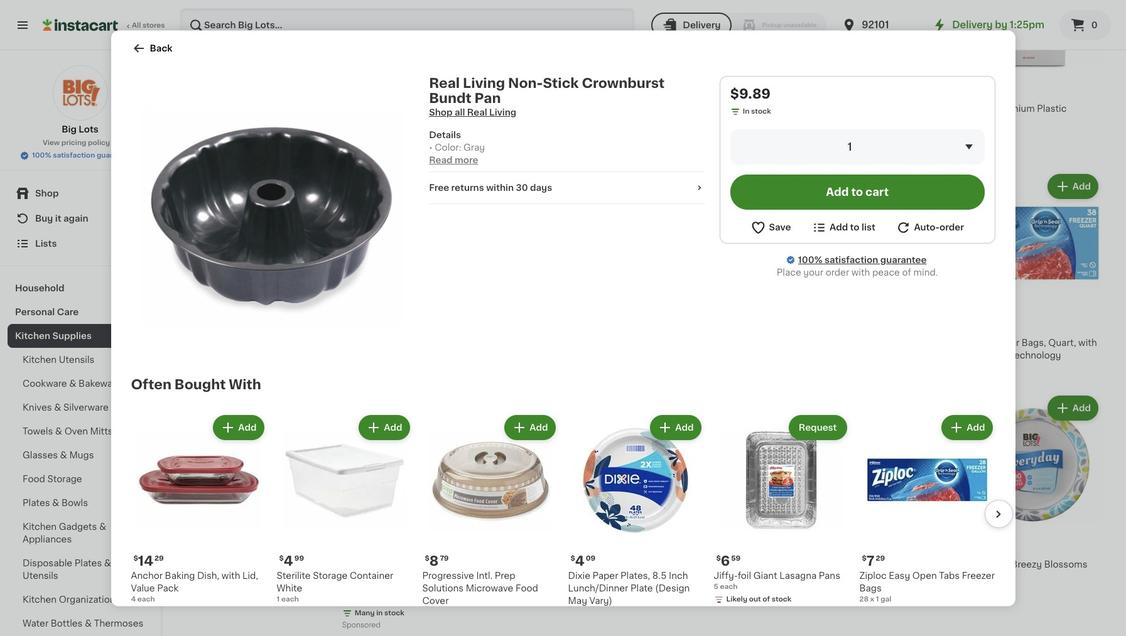 Task type: locate. For each thing, give the bounding box(es) containing it.
lots up spoons on the top
[[974, 104, 994, 113]]

kitchen up appliances
[[23, 523, 57, 532]]

0 vertical spatial white
[[666, 573, 692, 582]]

& inside the knives & silverware link
[[54, 403, 61, 412]]

0 horizontal spatial satisfaction
[[53, 152, 95, 159]]

ziploc inside ziploc easy open tabs freezer bags 28 x 1 gal
[[860, 571, 887, 580]]

$7.29 element up ziploc freezer bags, quart, with grip 'n seal technology
[[958, 320, 1102, 337]]

0 horizontal spatial easy
[[218, 560, 239, 569]]

each inside anchor baking dish, with lid, value pack 4 each
[[137, 596, 155, 603]]

1 horizontal spatial order
[[940, 223, 965, 232]]

plates down 10"
[[986, 573, 1013, 582]]

1 horizontal spatial open
[[365, 573, 389, 582]]

100% satisfaction guarantee inside button
[[32, 152, 133, 159]]

lots inside big lots 10" breezy blossoms paper plates
[[974, 560, 994, 569]]

ziploc up grip
[[958, 339, 985, 347]]

to left list
[[851, 223, 860, 232]]

0 vertical spatial 8.5
[[273, 104, 287, 113]]

0 vertical spatial guarantee
[[97, 152, 133, 159]]

big lots logo image
[[52, 65, 108, 121]]

plates down 6"
[[524, 573, 552, 582]]

likely out of stock
[[727, 596, 792, 603]]

kitchen down personal
[[15, 332, 50, 341]]

gallon up oz
[[342, 129, 371, 138]]

storage up stand-
[[313, 571, 348, 580]]

1 horizontal spatial reusable
[[585, 104, 627, 113]]

0 vertical spatial shop
[[429, 107, 453, 116]]

0 horizontal spatial 6
[[650, 585, 655, 592]]

1 vertical spatial 100%
[[799, 255, 823, 264]]

0 vertical spatial vary)
[[189, 129, 211, 138]]

lots up view pricing policy link
[[79, 125, 99, 134]]

often
[[131, 378, 172, 391]]

oz
[[354, 141, 362, 148]]

storage inside hefty storage bags, double zipper, gallon
[[831, 560, 866, 569]]

reusable up medium
[[585, 104, 627, 113]]

1 vertical spatial sterilite
[[277, 571, 311, 580]]

service type group
[[652, 13, 827, 38]]

1 right x
[[877, 596, 879, 603]]

open inside ziploc easy open tabs freezer bags
[[241, 560, 266, 569]]

silicone up cups
[[496, 117, 531, 126]]

8
[[430, 554, 439, 567]]

reusable for medium
[[585, 104, 627, 113]]

auto-order
[[915, 223, 965, 232]]

0 vertical spatial 6
[[721, 554, 730, 567]]

ziploc down 12
[[496, 104, 523, 113]]

open up lid,
[[241, 560, 266, 569]]

100% inside button
[[32, 152, 51, 159]]

& left 14
[[104, 559, 111, 568]]

0 button
[[1060, 10, 1112, 40]]

plates down food storage
[[23, 499, 50, 508]]

easy for ziploc easy open tabs freezer bags
[[218, 560, 239, 569]]

guarantee up peace
[[881, 255, 927, 264]]

30 inside "button"
[[804, 129, 813, 136]]

hefty left cups,
[[650, 104, 675, 113]]

plates inside the disposable plates & utensils
[[75, 559, 102, 568]]

view pricing policy link
[[43, 138, 118, 148]]

organization
[[59, 596, 115, 605]]

$ for anchor baking dish, with lid, value pack
[[134, 555, 138, 562]]

$ 14 29
[[134, 554, 164, 567]]

product group
[[342, 0, 486, 161], [650, 0, 794, 136], [189, 172, 332, 359], [342, 172, 486, 372], [496, 172, 640, 362], [650, 172, 794, 377], [804, 172, 948, 359], [958, 172, 1102, 383], [189, 393, 332, 605], [342, 393, 486, 633], [650, 393, 794, 594], [804, 393, 948, 594], [958, 393, 1102, 594], [131, 412, 267, 620], [277, 412, 413, 605], [423, 412, 558, 617], [568, 412, 704, 617], [714, 412, 850, 607], [860, 412, 996, 605]]

ziploc for ziploc easy open tabs freezer bags 28 x 1 gal
[[860, 571, 887, 580]]

inch inside the dixie paper plates, 8.5 inch lunch/dinner plate (design may vary)
[[669, 571, 688, 580]]

64
[[342, 141, 352, 148]]

ziploc up oz
[[342, 104, 370, 113]]

ziploc up stay
[[342, 560, 370, 569]]

product group containing ziploc storage bags with new stay open design patented stand-up bottom, quart
[[342, 393, 486, 633]]

easy inside ziploc easy open tabs freezer bags
[[218, 560, 239, 569]]

vary)
[[189, 129, 211, 138], [590, 596, 613, 605]]

bags inside ziploc easy open tabs freezer bags 28 x 1 gal
[[860, 584, 882, 593]]

sterilite up qt,
[[650, 560, 684, 569]]

09 inside the $ 4 09
[[586, 555, 596, 562]]

100% satisfaction guarantee up the place your order with peace of mind.
[[799, 255, 927, 264]]

satisfaction up the place your order with peace of mind.
[[825, 255, 879, 264]]

None search field
[[180, 8, 635, 43]]

& right gadgets
[[99, 523, 106, 532]]

(design inside the dixie paper plates, 8.5 inch lunch/dinner plate (design may vary)
[[656, 584, 690, 593]]

$7.29 element up design
[[342, 542, 486, 558]]

1 vertical spatial 79
[[440, 555, 449, 562]]

0 horizontal spatial dixie
[[189, 104, 211, 113]]

bundt
[[429, 91, 472, 104]]

$ for ziploc easy open tabs freezer bags
[[863, 555, 867, 562]]

add
[[304, 182, 322, 191], [458, 182, 476, 191], [1073, 182, 1092, 191], [827, 187, 849, 197], [830, 223, 848, 232], [919, 404, 938, 413], [1073, 404, 1092, 413], [238, 423, 257, 432], [384, 423, 403, 432], [530, 423, 548, 432], [676, 423, 694, 432], [967, 423, 986, 432]]

& left mugs at the left
[[60, 451, 67, 460]]

1 vertical spatial 6
[[650, 585, 655, 592]]

pouch, up details button
[[533, 117, 564, 126]]

0 vertical spatial of
[[903, 268, 912, 277]]

1 inside 1 field
[[848, 141, 853, 151]]

lots for big lots premium plastic spoons 48 ct
[[974, 104, 994, 113]]

storage inside ziploc storage bags with new stay open design patented stand-up bottom, quart 48 ct
[[372, 560, 406, 569]]

gray
[[464, 143, 485, 151]]

1 horizontal spatial 30
[[804, 129, 813, 136]]

hefty up zipper,
[[804, 560, 829, 569]]

bags, down $6.59 element in the right of the page
[[868, 560, 893, 569]]

bags up x
[[860, 584, 882, 593]]

kitchen inside kitchen gadgets & appliances
[[23, 523, 57, 532]]

1 vertical spatial bags
[[189, 573, 211, 582]]

1 vertical spatial (design
[[656, 584, 690, 593]]

may for dixie paper plates, 8.5 inch lunch/dinner plate (design may vary)
[[568, 596, 588, 605]]

silicone for cups
[[496, 117, 531, 126]]

ziploc up dish,
[[189, 560, 216, 569]]

medium
[[566, 117, 602, 126]]

1 vertical spatial 09
[[586, 555, 596, 562]]

dixie inside the dixie paper plates, 8.5 inch lunch/dinner plate (design may vary)
[[568, 571, 591, 580]]

add button for dixie paper plates, 8.5 inch lunch/dinner plate (design may vary)
[[652, 416, 700, 439]]

0 vertical spatial freezer
[[987, 339, 1020, 347]]

8.5 inside dixie paper plates, 8.5 inch lunch/dinner plate (design may vary) 48 ct
[[273, 104, 287, 113]]

kitchen for kitchen supplies
[[15, 332, 50, 341]]

1 horizontal spatial bags,
[[1022, 339, 1047, 347]]

1 down ziploc easy open tabs freezer bags
[[277, 596, 280, 603]]

0 horizontal spatial guarantee
[[97, 152, 133, 159]]

utensils down kitchen supplies link
[[59, 356, 95, 364]]

1 vertical spatial inch
[[669, 571, 688, 580]]

shop
[[429, 107, 453, 116], [35, 189, 59, 198]]

product group containing ziploc endurables™ reusable silicone pouch, large pouch, 1/2 gallon
[[342, 0, 486, 161]]

pouch, left large
[[380, 117, 410, 126]]

pack
[[157, 584, 179, 593]]

plates,
[[241, 104, 271, 113], [621, 571, 651, 580]]

1 vertical spatial plates,
[[621, 571, 651, 580]]

29 for 7
[[876, 555, 886, 562]]

1 vertical spatial order
[[826, 268, 850, 277]]

0 horizontal spatial delivery
[[683, 21, 721, 30]]

$ inside $ 12 09
[[499, 88, 503, 95]]

1 29 from the left
[[155, 555, 164, 562]]

storage for ziploc storage bags with new stay open design patented stand-up bottom, quart 48 ct
[[372, 560, 406, 569]]

0 vertical spatial may
[[313, 117, 332, 126]]

$6.59 element
[[804, 542, 948, 558]]

big left 10"
[[958, 560, 972, 569]]

& right "bottles"
[[85, 620, 92, 628]]

1 vertical spatial lunch/dinner
[[568, 584, 629, 593]]

endurables™ inside ziploc endurables™ reusable silicone pouch, large pouch, 1/2 gallon 64 oz
[[372, 104, 429, 113]]

$ inside "$ 4 99"
[[279, 555, 284, 562]]

storage for hefty storage bags, double zipper, gallon
[[831, 560, 866, 569]]

vary) inside the dixie paper plates, 8.5 inch lunch/dinner plate (design may vary)
[[590, 596, 613, 605]]

0 horizontal spatial shop
[[35, 189, 59, 198]]

0 horizontal spatial 100%
[[32, 152, 51, 159]]

easy up dish,
[[218, 560, 239, 569]]

with right quart,
[[1079, 339, 1098, 347]]

personal care
[[15, 308, 79, 317]]

1 horizontal spatial white
[[666, 573, 692, 582]]

2 vertical spatial bags
[[860, 584, 882, 593]]

0 vertical spatial plates,
[[241, 104, 271, 113]]

2 sponsored badge image from the top
[[342, 622, 380, 629]]

$ for ziploc endurables™ reusable silicone pouch, medium pouch, 2 cups
[[499, 88, 503, 95]]

each down "$ 4 99"
[[281, 596, 299, 603]]

tabs for ziploc easy open tabs freezer bags 28 x 1 gal
[[940, 571, 960, 580]]

utensils inside the disposable plates & utensils
[[23, 572, 58, 581]]

bags, inside hefty storage bags, double zipper, gallon
[[868, 560, 893, 569]]

2 reusable from the left
[[585, 104, 627, 113]]

1 horizontal spatial silicone
[[496, 117, 531, 126]]

personal
[[15, 308, 55, 317]]

$ inside the $ 4 09
[[571, 555, 576, 562]]

ziploc endurables™ reusable silicone pouch, medium pouch, 2 cups
[[496, 104, 635, 138]]

2 horizontal spatial open
[[913, 571, 937, 580]]

$
[[653, 88, 657, 95], [499, 88, 503, 95], [191, 322, 196, 329], [345, 322, 350, 329], [134, 555, 138, 562], [279, 555, 284, 562], [425, 555, 430, 562], [571, 555, 576, 562], [717, 555, 721, 562], [863, 555, 867, 562]]

1 horizontal spatial blossoms
[[1045, 560, 1088, 569]]

$17.59 element
[[342, 86, 486, 102]]

8.5 for dixie paper plates, 8.5 inch lunch/dinner plate (design may vary) 48 ct
[[273, 104, 287, 113]]

storage up container at bottom left
[[372, 560, 406, 569]]

1 pouch, from the left
[[380, 117, 410, 126]]

intl.
[[477, 571, 493, 580]]

breezy inside big lots 6" breezy blossoms paper plates 48 ct
[[547, 560, 577, 569]]

with for new
[[433, 560, 452, 569]]

lots left 10"
[[974, 560, 994, 569]]

$ inside $ 14 29
[[134, 555, 138, 562]]

79 for 8
[[440, 555, 449, 562]]

plates inside big lots 10" breezy blossoms paper plates
[[986, 573, 1013, 582]]

silicone up oz
[[342, 117, 377, 126]]

1/2
[[472, 117, 484, 126]]

1 horizontal spatial $ 4 39
[[653, 87, 677, 101]]

freezer up seal
[[987, 339, 1020, 347]]

0 vertical spatial 100%
[[32, 152, 51, 159]]

may for dixie paper plates, 8.5 inch lunch/dinner plate (design may vary) 48 ct
[[313, 117, 332, 126]]

0 vertical spatial lunch/dinner
[[189, 117, 249, 126]]

reusable inside ziploc endurables™ reusable silicone pouch, large pouch, 1/2 gallon 64 oz
[[431, 104, 473, 113]]

1 breezy from the left
[[547, 560, 577, 569]]

09 for 12
[[519, 88, 529, 95]]

8.5 inside the dixie paper plates, 8.5 inch lunch/dinner plate (design may vary)
[[653, 571, 667, 580]]

$ 4 39
[[653, 87, 677, 101], [345, 322, 370, 335]]

0 horizontal spatial reusable
[[431, 104, 473, 113]]

kitchen organization
[[23, 596, 115, 605]]

open inside ziploc easy open tabs freezer bags 28 x 1 gal
[[913, 571, 937, 580]]

100% down the view
[[32, 152, 51, 159]]

endurables™ inside ziploc endurables™ reusable silicone pouch, medium pouch, 2 cups
[[526, 104, 583, 113]]

shop up buy
[[35, 189, 59, 198]]

100% satisfaction guarantee button
[[20, 148, 141, 161]]

in stock
[[743, 107, 772, 114]]

100% up your
[[799, 255, 823, 264]]

48 inside dixie paper plates, 8.5 inch lunch/dinner plate (design may vary) 48 ct
[[189, 141, 198, 148]]

tabs
[[268, 560, 289, 569], [940, 571, 960, 580]]

2 silicone from the left
[[496, 117, 531, 126]]

1 vertical spatial 39
[[360, 322, 370, 329]]

seal
[[989, 351, 1008, 360]]

storage
[[47, 475, 82, 484], [372, 560, 406, 569], [686, 560, 721, 569], [831, 560, 866, 569], [313, 571, 348, 580]]

plates, for dixie paper plates, 8.5 inch lunch/dinner plate (design may vary) 48 ct
[[241, 104, 271, 113]]

big for big lots 6" breezy blossoms paper plates 48 ct
[[496, 560, 511, 569]]

hefty for hefty storage bags, double zipper, gallon
[[804, 560, 829, 569]]

1 horizontal spatial 39
[[668, 88, 677, 95]]

storage down glasses & mugs
[[47, 475, 82, 484]]

2 left cups
[[496, 129, 502, 138]]

pouch, right medium
[[604, 117, 635, 126]]

bought
[[175, 378, 226, 391]]

container
[[350, 571, 394, 580]]

bags inside ziploc easy open tabs freezer bags
[[189, 573, 211, 582]]

0 horizontal spatial 30
[[516, 183, 528, 192]]

add button for big lots 10" breezy blossoms paper plates
[[1049, 397, 1098, 420]]

79
[[205, 322, 214, 329], [440, 555, 449, 562]]

plates, inside dixie paper plates, 8.5 inch lunch/dinner plate (design may vary) 48 ct
[[241, 104, 271, 113]]

ct inside big lots 6" breezy blossoms paper plates 48 ct
[[507, 585, 515, 592]]

towels & oven mitts
[[23, 427, 113, 436]]

lots left 6"
[[513, 560, 532, 569]]

reusable for large
[[431, 104, 473, 113]]

to inside button
[[852, 187, 864, 197]]

0 horizontal spatial 29
[[155, 555, 164, 562]]

solutions
[[423, 584, 464, 593]]

freezer up sterilite storage container white 1 each
[[291, 560, 324, 569]]

4
[[657, 87, 667, 101], [350, 322, 359, 335], [284, 554, 293, 567], [576, 554, 585, 567], [131, 596, 136, 603]]

1 horizontal spatial 29
[[876, 555, 886, 562]]

white inside sterilite storage container white 1 each
[[277, 584, 303, 593]]

blossoms inside big lots 10" breezy blossoms paper plates
[[1045, 560, 1088, 569]]

2 horizontal spatial stock
[[772, 596, 792, 603]]

2 vertical spatial freezer
[[963, 571, 995, 580]]

storage down the $1.49 element
[[686, 560, 721, 569]]

1 horizontal spatial 6
[[721, 554, 730, 567]]

bags, for quart,
[[1022, 339, 1047, 347]]

blossoms down $10.29 element
[[1045, 560, 1088, 569]]

bowls
[[62, 499, 88, 508]]

79 up bought
[[205, 322, 214, 329]]

0 horizontal spatial 79
[[205, 322, 214, 329]]

1 vertical spatial $ 4 39
[[345, 322, 370, 335]]

ziploc for ziploc endurables™ reusable silicone pouch, large pouch, 1/2 gallon 64 oz
[[342, 104, 370, 113]]

29 inside $ 14 29
[[155, 555, 164, 562]]

0 vertical spatial order
[[940, 223, 965, 232]]

easy down double
[[889, 571, 911, 580]]

freezer
[[987, 339, 1020, 347], [291, 560, 324, 569], [963, 571, 995, 580]]

utensils
[[59, 356, 95, 364], [23, 572, 58, 581]]

product group containing 8
[[423, 412, 558, 617]]

6 left qt
[[650, 585, 655, 592]]

lunch/dinner inside dixie paper plates, 8.5 inch lunch/dinner plate (design may vary) 48 ct
[[189, 117, 249, 126]]

auto-order button
[[896, 219, 965, 235]]

1 vertical spatial food
[[516, 584, 538, 593]]

1 silicone from the left
[[342, 117, 377, 126]]

endurables™ for medium
[[526, 104, 583, 113]]

pouch,
[[380, 117, 410, 126], [439, 117, 470, 126], [533, 117, 564, 126], [604, 117, 635, 126]]

may inside the dixie paper plates, 8.5 inch lunch/dinner plate (design may vary)
[[568, 596, 588, 605]]

29 inside $ 7 29
[[876, 555, 886, 562]]

inch inside dixie paper plates, 8.5 inch lunch/dinner plate (design may vary) 48 ct
[[289, 104, 309, 113]]

79 inside $ 8 79
[[440, 555, 449, 562]]

& left "oven"
[[55, 427, 62, 436]]

gallon up 28
[[836, 573, 865, 582]]

non-
[[508, 76, 543, 89]]

freezer down $10.29 element
[[963, 571, 995, 580]]

30
[[804, 129, 813, 136], [516, 183, 528, 192]]

7
[[867, 554, 875, 567]]

$ 2 79
[[191, 322, 214, 335]]

1 up 'add to cart' at the right top of the page
[[848, 141, 853, 151]]

$ 4 09
[[571, 554, 596, 567]]

79 right 8
[[440, 555, 449, 562]]

freezer inside ziploc easy open tabs freezer bags 28 x 1 gal
[[963, 571, 995, 580]]

big up spoons on the top
[[958, 104, 972, 113]]

plate inside dixie paper plates, 8.5 inch lunch/dinner plate (design may vary) 48 ct
[[251, 117, 273, 126]]

1 horizontal spatial shop
[[429, 107, 453, 116]]

each down jiffy-
[[720, 583, 738, 590]]

buy it again
[[35, 214, 88, 223]]

kitchen up cookware at the bottom
[[23, 356, 57, 364]]

59
[[732, 555, 741, 562]]

bags for ziploc easy open tabs freezer bags
[[189, 573, 211, 582]]

2 vertical spatial stock
[[385, 610, 405, 617]]

$10.29 element
[[958, 542, 1102, 558]]

09 up the dixie paper plates, 8.5 inch lunch/dinner plate (design may vary)
[[586, 555, 596, 562]]

(design inside dixie paper plates, 8.5 inch lunch/dinner plate (design may vary) 48 ct
[[276, 117, 310, 126]]

reusable up details
[[431, 104, 473, 113]]

29 for 14
[[155, 555, 164, 562]]

storage up the pans
[[831, 560, 866, 569]]

guarantee down policy
[[97, 152, 133, 159]]

food
[[23, 475, 45, 484], [516, 584, 538, 593]]

breezy inside big lots 10" breezy blossoms paper plates
[[1012, 560, 1043, 569]]

ziploc for ziploc storage bags with new stay open design patented stand-up bottom, quart 48 ct
[[342, 560, 370, 569]]

mind.
[[914, 268, 939, 277]]

with
[[229, 378, 261, 391]]

qt
[[656, 585, 664, 592]]

reusable
[[431, 104, 473, 113], [585, 104, 627, 113]]

79 inside $ 2 79
[[205, 322, 214, 329]]

0 vertical spatial 79
[[205, 322, 214, 329]]

delivery inside button
[[683, 21, 721, 30]]

0 vertical spatial easy
[[218, 560, 239, 569]]

1 blossoms from the left
[[579, 560, 623, 569]]

hefty inside hefty storage bags, double zipper, gallon
[[804, 560, 829, 569]]

bakeware
[[79, 380, 121, 388]]

$7.29 element up ziploc easy open tabs freezer bags
[[189, 542, 332, 558]]

to
[[852, 187, 864, 197], [851, 223, 860, 232]]

gal
[[881, 596, 892, 603]]

food down 6"
[[516, 584, 538, 593]]

sponsored badge image for ziploc storage bags with new stay open design patented stand-up bottom, quart
[[342, 622, 380, 629]]

appliances
[[23, 535, 72, 544]]

with left lid,
[[222, 571, 240, 580]]

0 horizontal spatial endurables™
[[372, 104, 429, 113]]

ziploc freezer bags, quart, with grip 'n seal technology button
[[958, 172, 1102, 372]]

breezy down $10.29 element
[[1012, 560, 1043, 569]]

& left bowls
[[52, 499, 59, 508]]

1 sponsored badge image from the top
[[342, 151, 380, 158]]

1 horizontal spatial food
[[516, 584, 538, 593]]

sponsored badge image down many
[[342, 622, 380, 629]]

stick
[[543, 76, 579, 89]]

with up the progressive
[[433, 560, 452, 569]]

silicone
[[342, 117, 377, 126], [496, 117, 531, 126]]

0 horizontal spatial vary)
[[189, 129, 211, 138]]

1 horizontal spatial gallon
[[836, 573, 865, 582]]

2 pouch, from the left
[[439, 117, 470, 126]]

baking
[[165, 571, 195, 580]]

with inside ziploc storage bags with new stay open design patented stand-up bottom, quart 48 ct
[[433, 560, 452, 569]]

6 inside item carousel region
[[721, 554, 730, 567]]

endurables™ down $17.59 element
[[372, 104, 429, 113]]

product group containing 6
[[714, 412, 850, 607]]

vary) inside dixie paper plates, 8.5 inch lunch/dinner plate (design may vary) 48 ct
[[189, 129, 211, 138]]

storage for sterilite storage container, 6- qt, white 6 qt
[[686, 560, 721, 569]]

&
[[69, 380, 76, 388], [54, 403, 61, 412], [55, 427, 62, 436], [60, 451, 67, 460], [52, 499, 59, 508], [99, 523, 106, 532], [104, 559, 111, 568], [85, 620, 92, 628]]

stores
[[143, 22, 165, 29]]

lots inside big lots 6" breezy blossoms paper plates 48 ct
[[513, 560, 532, 569]]

satisfaction
[[53, 152, 95, 159], [825, 255, 879, 264]]

sponsored badge image for ziploc endurables™ reusable silicone pouch, large pouch, 1/2 gallon
[[342, 151, 380, 158]]

lots inside big lots premium plastic spoons 48 ct
[[974, 104, 994, 113]]

14
[[138, 554, 153, 567]]

silicone inside ziploc endurables™ reusable silicone pouch, large pouch, 1/2 gallon 64 oz
[[342, 117, 377, 126]]

product group containing 14
[[131, 412, 267, 620]]

0 horizontal spatial hefty
[[650, 104, 675, 113]]

kitchen up water
[[23, 596, 57, 605]]

0 horizontal spatial white
[[277, 584, 303, 593]]

ziploc inside ziploc easy open tabs freezer bags
[[189, 560, 216, 569]]

silicone for gallon
[[342, 117, 377, 126]]

breezy for 10"
[[1012, 560, 1043, 569]]

plates down "kitchen gadgets & appliances" link
[[75, 559, 102, 568]]

0 vertical spatial dixie
[[189, 104, 211, 113]]

0 horizontal spatial breezy
[[547, 560, 577, 569]]

1 vertical spatial 2
[[196, 322, 204, 335]]

1 horizontal spatial vary)
[[590, 596, 613, 605]]

white inside sterilite storage container, 6- qt, white 6 qt
[[666, 573, 692, 582]]

0 vertical spatial (design
[[276, 117, 310, 126]]

6 left 59
[[721, 554, 730, 567]]

1 vertical spatial bags,
[[868, 560, 893, 569]]

guarantee
[[97, 152, 133, 159], [881, 255, 927, 264]]

sponsored badge image
[[342, 151, 380, 158], [342, 622, 380, 629]]

ct
[[815, 129, 822, 136], [969, 129, 976, 136], [200, 141, 207, 148], [507, 585, 515, 592], [354, 597, 361, 604]]

0 vertical spatial plate
[[251, 117, 273, 126]]

0 vertical spatial 100% satisfaction guarantee
[[32, 152, 133, 159]]

big lots
[[62, 125, 99, 134]]

to left cart
[[852, 187, 864, 197]]

lunch/dinner inside the dixie paper plates, 8.5 inch lunch/dinner plate (design may vary)
[[568, 584, 629, 593]]

1 vertical spatial dixie
[[568, 571, 591, 580]]

1 vertical spatial white
[[277, 584, 303, 593]]

0 horizontal spatial 39
[[360, 322, 370, 329]]

2 blossoms from the left
[[1045, 560, 1088, 569]]

pouch, down all
[[439, 117, 470, 126]]

kitchen for kitchen gadgets & appliances
[[23, 523, 57, 532]]

1 horizontal spatial guarantee
[[881, 255, 927, 264]]

1 vertical spatial utensils
[[23, 572, 58, 581]]

lots for big lots
[[79, 125, 99, 134]]

bags inside ziploc storage bags with new stay open design patented stand-up bottom, quart 48 ct
[[409, 560, 431, 569]]

2 horizontal spatial $7.29 element
[[958, 320, 1102, 337]]

big inside big lots 6" breezy blossoms paper plates 48 ct
[[496, 560, 511, 569]]

freezer inside ziploc easy open tabs freezer bags
[[291, 560, 324, 569]]

ziploc down $ 7 29
[[860, 571, 887, 580]]

tabs inside ziploc easy open tabs freezer bags 28 x 1 gal
[[940, 571, 960, 580]]

lunch/dinner for dixie paper plates, 8.5 inch lunch/dinner plate (design may vary)
[[568, 584, 629, 593]]

4 for dixie paper plates, 8.5 inch lunch/dinner plate (design may vary)
[[576, 554, 585, 567]]

big inside big lots premium plastic spoons 48 ct
[[958, 104, 972, 113]]

dixie inside dixie paper plates, 8.5 inch lunch/dinner plate (design may vary) 48 ct
[[189, 104, 211, 113]]

0 vertical spatial tabs
[[268, 560, 289, 569]]

$ 12 09
[[499, 87, 529, 101]]

to for list
[[851, 223, 860, 232]]

bags up design
[[409, 560, 431, 569]]

0 horizontal spatial bags,
[[868, 560, 893, 569]]

gallon
[[342, 129, 371, 138], [836, 573, 865, 582]]

of right out
[[763, 596, 770, 603]]

with for lid,
[[222, 571, 240, 580]]

kitchen
[[15, 332, 50, 341], [23, 356, 57, 364], [23, 523, 57, 532], [23, 596, 57, 605]]

6"
[[534, 560, 544, 569]]

1 horizontal spatial inch
[[669, 571, 688, 580]]

1 horizontal spatial delivery
[[953, 20, 993, 30]]

0 vertical spatial inch
[[289, 104, 309, 113]]

may inside dixie paper plates, 8.5 inch lunch/dinner plate (design may vary) 48 ct
[[313, 117, 332, 126]]

bags, inside ziploc freezer bags, quart, with grip 'n seal technology
[[1022, 339, 1047, 347]]

2 29 from the left
[[876, 555, 886, 562]]

food down glasses
[[23, 475, 45, 484]]

breezy down $3.29 element on the bottom
[[547, 560, 577, 569]]

ziploc inside ziploc endurables™ reusable silicone pouch, large pouch, 1/2 gallon 64 oz
[[342, 104, 370, 113]]

gallon inside hefty storage bags, double zipper, gallon
[[836, 573, 865, 582]]

big up pricing
[[62, 125, 77, 134]]

1 horizontal spatial 2
[[496, 129, 502, 138]]

29 right '7'
[[876, 555, 886, 562]]

blossoms down $3.29 element on the bottom
[[579, 560, 623, 569]]

item carousel region
[[113, 407, 1013, 633]]

28
[[860, 596, 869, 603]]

4 for hefty cups, 18 ounces
[[657, 87, 667, 101]]

big up prep
[[496, 560, 511, 569]]

2 up bought
[[196, 322, 204, 335]]

add to list button
[[812, 219, 876, 235]]

each inside sterilite storage container white 1 each
[[281, 596, 299, 603]]

1 endurables™ from the left
[[372, 104, 429, 113]]

0 horizontal spatial tabs
[[268, 560, 289, 569]]

& right knives
[[54, 403, 61, 412]]

2 inside ziploc endurables™ reusable silicone pouch, medium pouch, 2 cups
[[496, 129, 502, 138]]

sterilite down "$ 4 99"
[[277, 571, 311, 580]]

lots for big lots 6" breezy blossoms paper plates 48 ct
[[513, 560, 532, 569]]

1 vertical spatial 8.5
[[653, 571, 667, 580]]

1 vertical spatial shop
[[35, 189, 59, 198]]

4 inside anchor baking dish, with lid, value pack 4 each
[[131, 596, 136, 603]]

$ 6 59
[[717, 554, 741, 567]]

2 breezy from the left
[[1012, 560, 1043, 569]]

1 reusable from the left
[[431, 104, 473, 113]]

utensils down "disposable"
[[23, 572, 58, 581]]

bags, for double
[[868, 560, 893, 569]]

storage for food storage
[[47, 475, 82, 484]]

1 horizontal spatial of
[[903, 268, 912, 277]]

delivery by 1:25pm
[[953, 20, 1045, 30]]

1 vertical spatial gallon
[[836, 573, 865, 582]]

2 horizontal spatial each
[[720, 583, 738, 590]]

satisfaction down pricing
[[53, 152, 95, 159]]

likely
[[727, 596, 748, 603]]

of
[[903, 268, 912, 277], [763, 596, 770, 603]]

plate for dixie paper plates, 8.5 inch lunch/dinner plate (design may vary)
[[631, 584, 653, 593]]

0 horizontal spatial food
[[23, 475, 45, 484]]

0 horizontal spatial 100% satisfaction guarantee
[[32, 152, 133, 159]]

reusable inside ziploc endurables™ reusable silicone pouch, medium pouch, 2 cups
[[585, 104, 627, 113]]

0
[[1092, 21, 1098, 30]]

09 inside $ 12 09
[[519, 88, 529, 95]]

all stores link
[[43, 8, 166, 43]]

breezy for 6"
[[547, 560, 577, 569]]

2 horizontal spatial 1
[[877, 596, 879, 603]]

09 right 12
[[519, 88, 529, 95]]

shop down "bundt"
[[429, 107, 453, 116]]

bags, up technology
[[1022, 339, 1047, 347]]

endurables™ for large
[[372, 104, 429, 113]]

to for cart
[[852, 187, 864, 197]]

$7.29 element
[[958, 320, 1102, 337], [189, 542, 332, 558], [342, 542, 486, 558]]

inch
[[289, 104, 309, 113], [669, 571, 688, 580]]

storage inside sterilite storage container white 1 each
[[313, 571, 348, 580]]

2 endurables™ from the left
[[526, 104, 583, 113]]



Task type: vqa. For each thing, say whether or not it's contained in the screenshot.
'Design'
yes



Task type: describe. For each thing, give the bounding box(es) containing it.
18
[[705, 104, 715, 113]]

supplies
[[52, 332, 92, 341]]

paper inside the dixie paper plates, 8.5 inch lunch/dinner plate (design may vary)
[[593, 571, 619, 580]]

details button
[[429, 128, 705, 141]]

save
[[769, 223, 791, 232]]

jiffy-foil giant lasagna pans 5 each
[[714, 571, 841, 590]]

& inside water bottles & thermoses link
[[85, 620, 92, 628]]

ziploc easy open tabs freezer bags 28 x 1 gal
[[860, 571, 995, 603]]

household link
[[8, 277, 153, 300]]

ziploc for ziploc freezer bags, quart, with grip 'n seal technology
[[958, 339, 985, 347]]

$1.49 element
[[650, 542, 794, 558]]

save button
[[751, 219, 791, 235]]

1 horizontal spatial satisfaction
[[825, 255, 879, 264]]

kitchen for kitchen utensils
[[23, 356, 57, 364]]

hefty storage bags, double zipper, gallon button
[[804, 393, 948, 594]]

product group containing ziploc easy open tabs freezer bags
[[189, 393, 332, 605]]

water bottles & thermoses
[[23, 620, 144, 628]]

in
[[377, 610, 383, 617]]

free
[[429, 183, 449, 192]]

ziploc for ziploc endurables™ reusable silicone pouch, medium pouch, 2 cups
[[496, 104, 523, 113]]

& inside the towels & oven mitts link
[[55, 427, 62, 436]]

of inside product group
[[763, 596, 770, 603]]

plates & bowls
[[23, 499, 88, 508]]

$4.39 element
[[958, 86, 1102, 102]]

vary) for dixie paper plates, 8.5 inch lunch/dinner plate (design may vary)
[[590, 596, 613, 605]]

8.5 for dixie paper plates, 8.5 inch lunch/dinner plate (design may vary)
[[653, 571, 667, 580]]

0 horizontal spatial $ 4 39
[[345, 322, 370, 335]]

0 vertical spatial stock
[[752, 107, 772, 114]]

09 for 4
[[586, 555, 596, 562]]

open inside ziploc storage bags with new stay open design patented stand-up bottom, quart 48 ct
[[365, 573, 389, 582]]

lots for big lots 10" breezy blossoms paper plates
[[974, 560, 994, 569]]

vary) for dixie paper plates, 8.5 inch lunch/dinner plate (design may vary) 48 ct
[[189, 129, 211, 138]]

3 pouch, from the left
[[533, 117, 564, 126]]

add button for ziploc easy open tabs freezer bags
[[943, 416, 992, 439]]

paper inside big lots 10" breezy blossoms paper plates
[[958, 573, 984, 582]]

48 inside big lots premium plastic spoons 48 ct
[[958, 129, 967, 136]]

kitchen utensils
[[23, 356, 95, 364]]

48 inside ziploc storage bags with new stay open design patented stand-up bottom, quart 48 ct
[[342, 597, 352, 604]]

freezer inside ziploc freezer bags, quart, with grip 'n seal technology
[[987, 339, 1020, 347]]

(design for dixie paper plates, 8.5 inch lunch/dinner plate (design may vary)
[[656, 584, 690, 593]]

back button
[[131, 40, 173, 55]]

often bought with
[[131, 378, 261, 391]]

towels
[[23, 427, 53, 436]]

& inside cookware & bakeware link
[[69, 380, 76, 388]]

each inside jiffy-foil giant lasagna pans 5 each
[[720, 583, 738, 590]]

& inside plates & bowls link
[[52, 499, 59, 508]]

big for big lots premium plastic spoons 48 ct
[[958, 104, 972, 113]]

easy for ziploc easy open tabs freezer bags 28 x 1 gal
[[889, 571, 911, 580]]

product group containing 2
[[189, 172, 332, 359]]

0 vertical spatial 39
[[668, 88, 677, 95]]

food inside the progressive intl. prep solutions microwave food cover
[[516, 584, 538, 593]]

$3.29 element
[[496, 542, 640, 558]]

cups,
[[677, 104, 703, 113]]

sterilite storage container white 1 each
[[277, 571, 394, 603]]

with inside ziploc freezer bags, quart, with grip 'n seal technology
[[1079, 339, 1098, 347]]

30 ct
[[804, 129, 822, 136]]

1 inside ziploc easy open tabs freezer bags 28 x 1 gal
[[877, 596, 879, 603]]

open for ziploc easy open tabs freezer bags 28 x 1 gal
[[913, 571, 937, 580]]

blossoms for big lots 6" breezy blossoms paper plates 48 ct
[[579, 560, 623, 569]]

paper inside dixie paper plates, 8.5 inch lunch/dinner plate (design may vary) 48 ct
[[213, 104, 239, 113]]

lunch/dinner for dixie paper plates, 8.5 inch lunch/dinner plate (design may vary) 48 ct
[[189, 117, 249, 126]]

out
[[749, 596, 761, 603]]

$ for dixie paper plates, 8.5 inch lunch/dinner plate (design may vary)
[[571, 555, 576, 562]]

add button for progressive intl. prep solutions microwave food cover
[[506, 416, 555, 439]]

utensils inside kitchen utensils link
[[59, 356, 95, 364]]

48 inside big lots 6" breezy blossoms paper plates 48 ct
[[496, 585, 506, 592]]

add inside button
[[830, 223, 848, 232]]

with for peace
[[852, 268, 871, 277]]

$7.29 element for bags,
[[958, 320, 1102, 337]]

delivery button
[[652, 13, 732, 38]]

view
[[43, 140, 60, 146]]

kitchen gadgets & appliances link
[[8, 515, 153, 552]]

technology
[[1010, 351, 1062, 360]]

tabs for ziploc easy open tabs freezer bags
[[268, 560, 289, 569]]

pricing
[[61, 140, 86, 146]]

ziploc for ziploc easy open tabs freezer bags
[[189, 560, 216, 569]]

thermoses
[[94, 620, 144, 628]]

container,
[[723, 560, 769, 569]]

progressive intl. prep solutions microwave food cover
[[423, 571, 538, 605]]

big for big lots
[[62, 125, 77, 134]]

paper inside big lots 6" breezy blossoms paper plates 48 ct
[[496, 573, 522, 582]]

view pricing policy
[[43, 140, 110, 146]]

hefty cups, 18 ounces
[[650, 104, 752, 113]]

$ for progressive intl. prep solutions microwave food cover
[[425, 555, 430, 562]]

delivery by 1:25pm link
[[933, 18, 1045, 33]]

food storage
[[23, 475, 82, 484]]

hefty storage bags, double zipper, gallon
[[804, 560, 927, 582]]

hefty for hefty cups, 18 ounces
[[650, 104, 675, 113]]

kitchen utensils link
[[8, 348, 153, 372]]

new
[[454, 560, 474, 569]]

living
[[490, 107, 517, 116]]

big lots link
[[52, 65, 108, 136]]

microwave
[[466, 584, 514, 593]]

0 vertical spatial $ 4 39
[[653, 87, 677, 101]]

& inside kitchen gadgets & appliances
[[99, 523, 106, 532]]

kitchen for kitchen organization
[[23, 596, 57, 605]]

lasagna
[[780, 571, 817, 580]]

order inside button
[[940, 223, 965, 232]]

bags for ziploc easy open tabs freezer bags 28 x 1 gal
[[860, 584, 882, 593]]

stay
[[342, 573, 362, 582]]

storage for sterilite storage container white 1 each
[[313, 571, 348, 580]]

lists link
[[8, 231, 153, 256]]

disposable plates & utensils
[[23, 559, 111, 581]]

5
[[714, 583, 719, 590]]

guarantee inside button
[[97, 152, 133, 159]]

sterilite for white
[[650, 560, 684, 569]]

product group containing 7
[[860, 412, 996, 605]]

color:
[[435, 143, 462, 151]]

ct inside dixie paper plates, 8.5 inch lunch/dinner plate (design may vary) 48 ct
[[200, 141, 207, 148]]

large
[[412, 117, 437, 126]]

add inside button
[[827, 187, 849, 197]]

crownburst
[[582, 76, 665, 89]]

more
[[455, 155, 479, 164]]

& inside glasses & mugs link
[[60, 451, 67, 460]]

delivery for delivery
[[683, 21, 721, 30]]

premium
[[996, 104, 1035, 113]]

sterilite for each
[[277, 571, 311, 580]]

1 horizontal spatial 100%
[[799, 255, 823, 264]]

$ for jiffy-foil giant lasagna pans
[[717, 555, 721, 562]]

cookware & bakeware link
[[8, 372, 153, 396]]

prep
[[495, 571, 516, 580]]

ct inside 30 ct "button"
[[815, 129, 822, 136]]

79 for 2
[[205, 322, 214, 329]]

quart
[[423, 585, 449, 594]]

add button for 4
[[434, 175, 482, 198]]

add button for hefty storage bags, double zipper, gallon
[[895, 397, 944, 420]]

(design for dixie paper plates, 8.5 inch lunch/dinner plate (design may vary) 48 ct
[[276, 117, 310, 126]]

shop link
[[8, 181, 153, 206]]

stock inside item carousel region
[[772, 596, 792, 603]]

0 horizontal spatial order
[[826, 268, 850, 277]]

$ 7 29
[[863, 554, 886, 567]]

plates, for dixie paper plates, 8.5 inch lunch/dinner plate (design may vary)
[[621, 571, 651, 580]]

anchor
[[131, 571, 163, 580]]

instacart logo image
[[43, 18, 118, 33]]

ct inside ziploc storage bags with new stay open design patented stand-up bottom, quart 48 ct
[[354, 597, 361, 604]]

quart,
[[1049, 339, 1077, 347]]

product group containing sterilite storage container, 6- qt, white
[[650, 393, 794, 594]]

add button for anchor baking dish, with lid, value pack
[[214, 416, 263, 439]]

living
[[463, 76, 505, 89]]

buy it again link
[[8, 206, 153, 231]]

dixie for dixie paper plates, 8.5 inch lunch/dinner plate (design may vary) 48 ct
[[189, 104, 211, 113]]

4 for sterilite storage container white
[[284, 554, 293, 567]]

& inside the disposable plates & utensils
[[104, 559, 111, 568]]

blossoms for big lots 10" breezy blossoms paper plates
[[1045, 560, 1088, 569]]

$ for sterilite storage container white
[[279, 555, 284, 562]]

$ inside $ 2 79
[[191, 322, 196, 329]]

dixie for dixie paper plates, 8.5 inch lunch/dinner plate (design may vary)
[[568, 571, 591, 580]]

92101 button
[[842, 8, 918, 43]]

4 pouch, from the left
[[604, 117, 635, 126]]

plates inside big lots 6" breezy blossoms paper plates 48 ct
[[524, 573, 552, 582]]

$ for hefty cups, 18 ounces
[[653, 88, 657, 95]]

inch for dixie paper plates, 8.5 inch lunch/dinner plate (design may vary) 48 ct
[[289, 104, 309, 113]]

•
[[429, 143, 433, 151]]

$7.29 element for open
[[189, 542, 332, 558]]

1 inside sterilite storage container white 1 each
[[277, 596, 280, 603]]

ct inside big lots premium plastic spoons 48 ct
[[969, 129, 976, 136]]

gallon inside ziploc endurables™ reusable silicone pouch, large pouch, 1/2 gallon 64 oz
[[342, 129, 371, 138]]

zipper,
[[804, 573, 834, 582]]

1 horizontal spatial $7.29 element
[[342, 542, 486, 558]]

glasses & mugs link
[[8, 444, 153, 468]]

6 inside sterilite storage container, 6- qt, white 6 qt
[[650, 585, 655, 592]]

jiffy-
[[714, 571, 738, 580]]

water bottles & thermoses link
[[8, 612, 153, 636]]

many in stock
[[355, 610, 405, 617]]

freezer for ziploc easy open tabs freezer bags
[[291, 560, 324, 569]]

big lots premium plastic spoons 48 ct
[[958, 104, 1067, 136]]

open for ziploc easy open tabs freezer bags
[[241, 560, 266, 569]]

satisfaction inside button
[[53, 152, 95, 159]]

real living non-stick crownburst bundt pan image
[[141, 85, 403, 347]]

big lots 10" breezy blossoms paper plates button
[[958, 393, 1102, 594]]

lists
[[35, 239, 57, 248]]

1 horizontal spatial 100% satisfaction guarantee
[[799, 255, 927, 264]]

glasses & mugs
[[23, 451, 94, 460]]

delivery for delivery by 1:25pm
[[953, 20, 993, 30]]

all
[[455, 107, 465, 116]]

2 inside product group
[[196, 322, 204, 335]]

returns
[[452, 183, 484, 192]]

$ 8 79
[[425, 554, 449, 567]]

up
[[372, 585, 384, 594]]

big for big lots 10" breezy blossoms paper plates
[[958, 560, 972, 569]]

oven
[[65, 427, 88, 436]]

1 field
[[731, 129, 985, 164]]

auto-
[[915, 223, 940, 232]]

ziploc freezer bags, quart, with grip 'n seal technology
[[958, 339, 1098, 360]]

freezer for ziploc easy open tabs freezer bags 28 x 1 gal
[[963, 571, 995, 580]]

1 vertical spatial 30
[[516, 183, 528, 192]]

plate for dixie paper plates, 8.5 inch lunch/dinner plate (design may vary) 48 ct
[[251, 117, 273, 126]]

add button for sterilite storage container white
[[360, 416, 409, 439]]

inch for dixie paper plates, 8.5 inch lunch/dinner plate (design may vary)
[[669, 571, 688, 580]]

request button
[[790, 416, 846, 439]]

kitchen gadgets & appliances
[[23, 523, 106, 544]]

food storage link
[[8, 468, 153, 491]]

shop inside real living non-stick crownburst bundt pan shop all real living
[[429, 107, 453, 116]]

read more button
[[429, 153, 479, 166]]

add button for 2
[[280, 175, 329, 198]]

water
[[23, 620, 49, 628]]

gadgets
[[59, 523, 97, 532]]

bottles
[[51, 620, 83, 628]]



